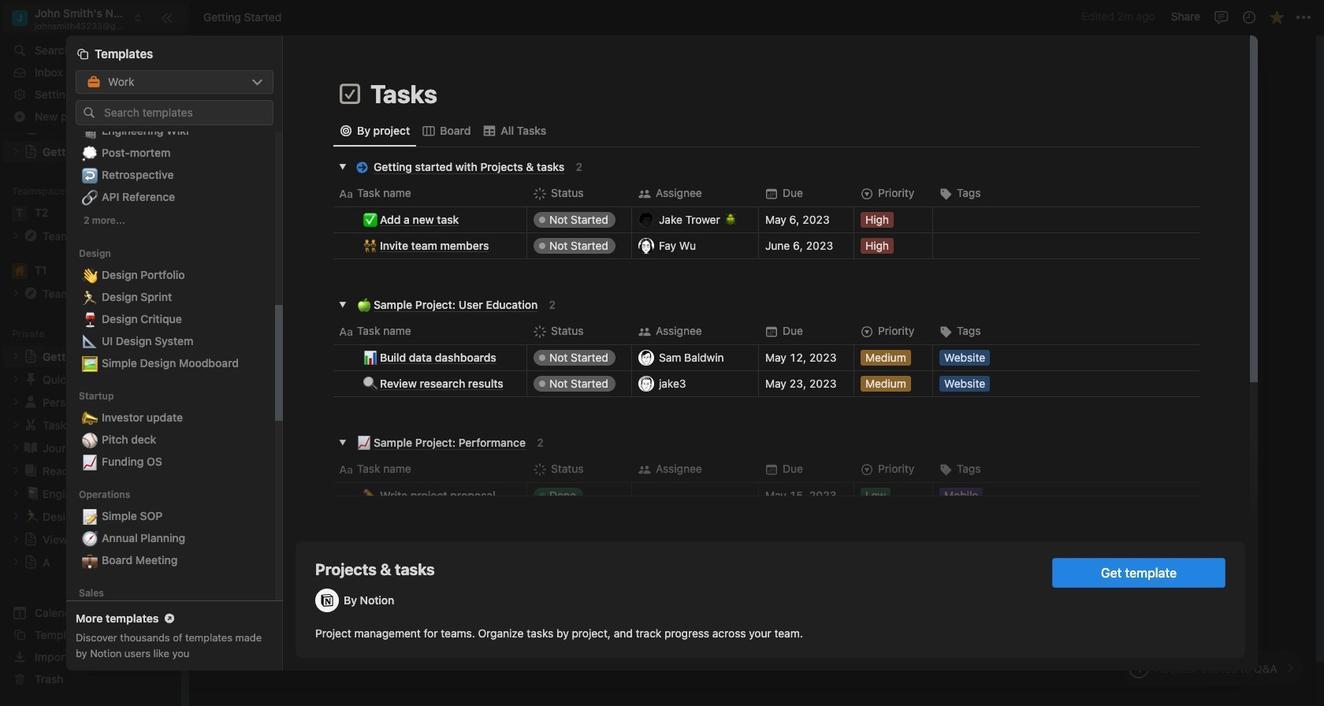 Task type: vqa. For each thing, say whether or not it's contained in the screenshot.
row
no



Task type: describe. For each thing, give the bounding box(es) containing it.
favorited image
[[1268, 9, 1284, 25]]

📈 image
[[82, 452, 98, 472]]

updates image
[[1241, 9, 1257, 25]]

🍷 image
[[82, 309, 98, 330]]

🏃 image
[[82, 287, 98, 308]]

📐 image
[[82, 331, 98, 352]]

t image
[[12, 206, 28, 221]]

⚾ image
[[82, 430, 98, 450]]

↩️ image
[[82, 165, 98, 185]]

add a page image
[[157, 328, 168, 339]]

0 vertical spatial 👋 image
[[475, 171, 491, 192]]



Task type: locate. For each thing, give the bounding box(es) containing it.
1 vertical spatial 👋 image
[[82, 265, 98, 286]]

page icon image
[[337, 81, 363, 106]]

📓 image
[[82, 121, 98, 141]]

📝 image
[[82, 506, 98, 527]]

Search templates text field
[[104, 107, 266, 119]]

0 horizontal spatial 👋 image
[[82, 265, 98, 286]]

comments image
[[1213, 9, 1229, 25]]

new teamspace image
[[157, 186, 168, 197]]

💭 image
[[82, 143, 98, 163]]

📣 image
[[82, 408, 98, 428]]

🧭 image
[[82, 528, 98, 549]]

close sidebar image
[[161, 11, 173, 24]]

1 horizontal spatial 👋 image
[[475, 171, 491, 192]]

👉 image
[[475, 493, 491, 513]]

💼 image
[[82, 550, 98, 571]]

🔗 image
[[82, 187, 98, 208]]

👋 image
[[475, 171, 491, 192], [82, 265, 98, 286]]

🖼️ image
[[82, 353, 98, 374]]



